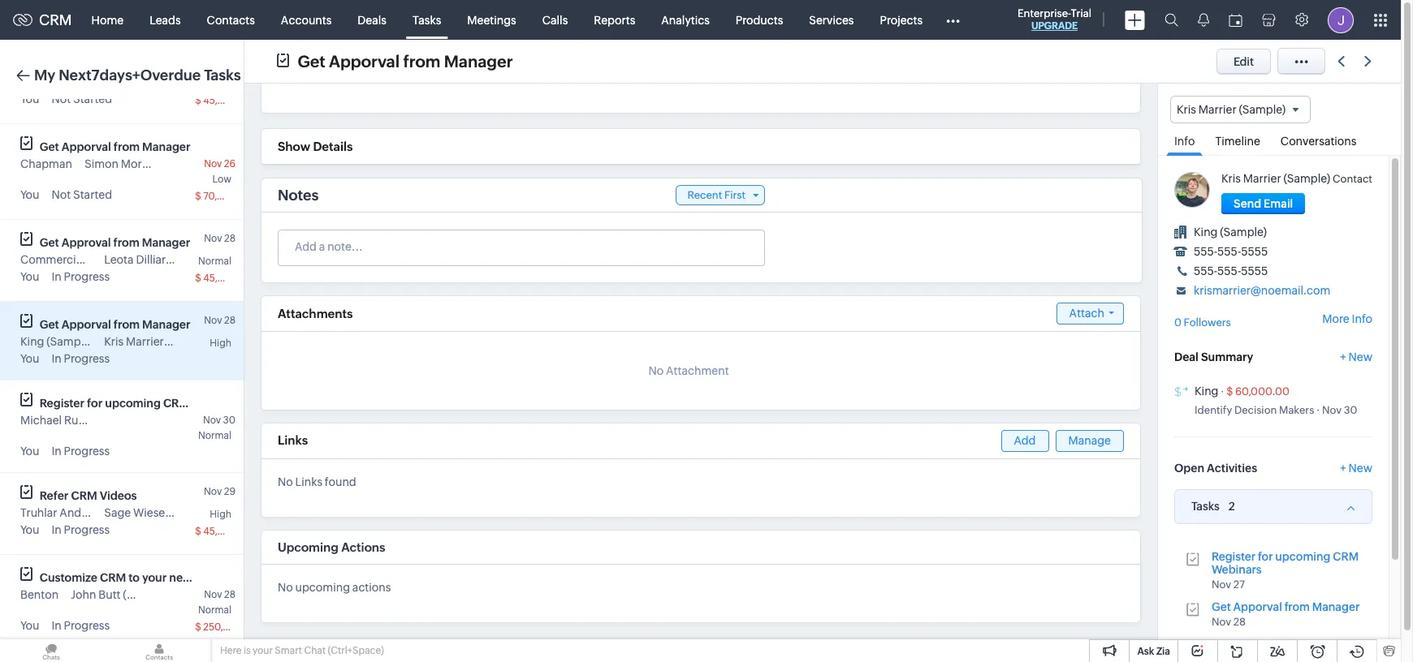 Task type: locate. For each thing, give the bounding box(es) containing it.
no left the attachment
[[648, 365, 664, 378]]

enterprise-trial upgrade
[[1018, 7, 1092, 32]]

0 horizontal spatial tasks
[[204, 67, 241, 84]]

first
[[724, 189, 746, 201]]

1 horizontal spatial webinars
[[1212, 563, 1262, 576]]

no attachment
[[648, 365, 729, 378]]

register
[[40, 397, 84, 410], [1212, 550, 1256, 563]]

tasks link
[[400, 0, 454, 39]]

1 vertical spatial get apporval from manager
[[40, 318, 190, 331]]

info right the more
[[1352, 313, 1373, 326]]

0 vertical spatial + new
[[1340, 351, 1373, 364]]

1 vertical spatial not started
[[52, 188, 112, 201]]

0 vertical spatial kris marrier (sample)
[[1177, 103, 1286, 116]]

45,000.00 down the leota dilliard (sample)
[[203, 273, 253, 284]]

0 vertical spatial 45,000.00
[[203, 95, 253, 106]]

leota dilliard (sample)
[[104, 253, 222, 266]]

upcoming inside register for upcoming crm webinars nov 30
[[105, 397, 161, 410]]

28 inside get apporval from manager nov 28
[[1233, 616, 1246, 628]]

0 vertical spatial high
[[210, 338, 231, 349]]

2 vertical spatial normal
[[198, 605, 231, 616]]

get inside the get apporval from manager nov 26
[[40, 141, 59, 154]]

videos
[[100, 490, 137, 503]]

1 horizontal spatial tasks
[[413, 13, 441, 26]]

$ down 'my next7days+overdue tasks'
[[195, 95, 201, 106]]

1 vertical spatial links
[[295, 476, 322, 489]]

info left 'timeline'
[[1174, 135, 1195, 148]]

2 vertical spatial no
[[278, 582, 293, 595]]

michael ruta (sample) normal
[[20, 414, 231, 442]]

chapman
[[20, 158, 72, 171]]

nov left 29
[[204, 486, 222, 498]]

+
[[1340, 351, 1346, 364], [1340, 462, 1346, 475]]

$ 70,000.00
[[195, 191, 252, 202]]

enterprise-
[[1018, 7, 1071, 19]]

0 vertical spatial no
[[648, 365, 664, 378]]

2 not from the top
[[52, 188, 71, 201]]

60,000.00
[[1235, 386, 1290, 398]]

my next7days+overdue tasks
[[34, 67, 241, 84]]

0 horizontal spatial webinars
[[192, 397, 243, 410]]

get apporval from manager nov 28
[[1212, 601, 1360, 628]]

needs
[[169, 572, 202, 585]]

0 vertical spatial webinars
[[192, 397, 243, 410]]

upcoming for register for upcoming crm webinars nov 27
[[1275, 550, 1331, 563]]

refer crm videos
[[40, 490, 137, 503]]

get down the register for upcoming crm webinars nov 27
[[1212, 601, 1231, 614]]

1 vertical spatial nov 28
[[204, 315, 236, 326]]

from down the register for upcoming crm webinars nov 27
[[1285, 601, 1310, 614]]

contacts image
[[108, 640, 210, 663]]

2 started from the top
[[73, 188, 112, 201]]

not
[[52, 93, 71, 106], [52, 188, 71, 201]]

in
[[52, 270, 62, 283], [52, 352, 62, 365], [52, 445, 62, 458], [52, 524, 62, 537], [52, 620, 62, 633]]

your right to at the left of page
[[142, 572, 167, 585]]

1 horizontal spatial info
[[1352, 313, 1373, 326]]

apporval up task owner
[[329, 52, 400, 70]]

$ 45,000.00 for get approval from manager
[[195, 273, 253, 284]]

customize crm to your needs nov 28
[[40, 572, 236, 601]]

1 horizontal spatial upcoming
[[295, 582, 350, 595]]

5 you from the top
[[20, 445, 39, 458]]

butt
[[99, 589, 121, 602]]

1 vertical spatial +
[[1340, 462, 1346, 475]]

0 vertical spatial kris
[[1177, 103, 1196, 116]]

2 vertical spatial upcoming
[[295, 582, 350, 595]]

nov inside get apporval from manager nov 28
[[1212, 616, 1231, 628]]

tasks right deals
[[413, 13, 441, 26]]

zia
[[1156, 646, 1170, 658]]

links left found
[[295, 476, 322, 489]]

manage link
[[1055, 430, 1124, 452]]

in progress down ruta
[[52, 445, 110, 458]]

manager
[[444, 52, 513, 70], [142, 141, 190, 154], [142, 236, 190, 249], [142, 318, 190, 331], [1312, 601, 1360, 614]]

not started for $ 45,000.00
[[52, 93, 112, 106]]

kris marrier (sample) inside field
[[1177, 103, 1286, 116]]

from up morasca
[[114, 141, 140, 154]]

progress down ruta
[[64, 445, 110, 458]]

kris up the "info" link on the top of page
[[1177, 103, 1196, 116]]

in progress down truhlar and truhlar attys at the bottom left of the page
[[52, 524, 110, 537]]

not started
[[52, 93, 112, 106], [52, 188, 112, 201]]

2 5555 from the top
[[1241, 265, 1268, 278]]

makers
[[1279, 404, 1314, 416]]

2 nov 28 from the top
[[204, 315, 236, 326]]

kris marrier (sample)
[[1177, 103, 1286, 116], [104, 335, 213, 348]]

no down the upcoming
[[278, 582, 293, 595]]

1 + new from the top
[[1340, 351, 1373, 364]]

0 horizontal spatial register
[[40, 397, 84, 410]]

0 horizontal spatial ·
[[1221, 386, 1224, 398]]

krismarrier@noemail.com link
[[1194, 284, 1331, 297]]

1 vertical spatial marrier
[[1243, 172, 1281, 185]]

manager up jacob simon
[[444, 52, 513, 70]]

0 vertical spatial started
[[73, 93, 112, 106]]

customize
[[40, 572, 97, 585]]

· right king 'link'
[[1221, 386, 1224, 398]]

0 vertical spatial info
[[1174, 135, 1195, 148]]

search image
[[1165, 13, 1178, 27]]

register inside the register for upcoming crm webinars nov 27
[[1212, 550, 1256, 563]]

kris inside kris marrier (sample) field
[[1177, 103, 1196, 116]]

1 vertical spatial king
[[20, 335, 44, 348]]

recent first
[[687, 189, 746, 201]]

apporval up chapman
[[62, 141, 111, 154]]

0 vertical spatial for
[[87, 397, 103, 410]]

2 not started from the top
[[52, 188, 112, 201]]

1 in from the top
[[52, 270, 62, 283]]

0 followers
[[1174, 317, 1231, 329]]

you for benton
[[20, 620, 39, 633]]

progress down john
[[64, 620, 110, 633]]

(sample) inside field
[[1239, 103, 1286, 116]]

new
[[1349, 351, 1373, 364], [1349, 462, 1373, 475]]

1 vertical spatial register
[[1212, 550, 1256, 563]]

1 horizontal spatial king (sample)
[[1194, 226, 1267, 239]]

crm
[[39, 11, 72, 28], [163, 397, 189, 410], [71, 490, 97, 503], [1333, 550, 1359, 563], [100, 572, 126, 585]]

in down commercial
[[52, 270, 62, 283]]

2 normal from the top
[[198, 430, 231, 442]]

0 vertical spatial $ 45,000.00
[[195, 95, 253, 106]]

0 vertical spatial not
[[52, 93, 71, 106]]

45,000.00 down 29
[[203, 526, 253, 538]]

1 normal from the top
[[198, 256, 231, 267]]

kris marrier (sample) up 'timeline' link
[[1177, 103, 1286, 116]]

1 vertical spatial 5555
[[1241, 265, 1268, 278]]

not down the my
[[52, 93, 71, 106]]

555-555-5555 up krismarrier@noemail.com link
[[1194, 265, 1268, 278]]

1 horizontal spatial marrier
[[1199, 103, 1237, 116]]

1 vertical spatial normal
[[198, 430, 231, 442]]

0 horizontal spatial king (sample)
[[20, 335, 93, 348]]

1 vertical spatial tasks
[[204, 67, 241, 84]]

from down leota in the top of the page
[[114, 318, 140, 331]]

30 down + new link
[[1344, 404, 1358, 416]]

crm up butt
[[100, 572, 126, 585]]

kris marrier (sample) contact
[[1222, 172, 1372, 185]]

$ inside king · $ 60,000.00 identify decision makers · nov 30
[[1227, 386, 1233, 398]]

no for links
[[278, 476, 293, 489]]

0 horizontal spatial truhlar
[[20, 507, 57, 520]]

profile image
[[1328, 7, 1354, 33]]

upcoming
[[278, 541, 339, 555]]

profile element
[[1318, 0, 1364, 39]]

nov up $ 250,000.00
[[204, 590, 222, 601]]

0 horizontal spatial marrier
[[126, 335, 164, 348]]

you down commercial
[[20, 270, 39, 283]]

started up the approval
[[73, 188, 112, 201]]

manager inside the get apporval from manager nov 26
[[142, 141, 190, 154]]

1 horizontal spatial for
[[1258, 550, 1273, 563]]

crm left home link on the top left
[[39, 11, 72, 28]]

1 vertical spatial kris marrier (sample)
[[104, 335, 213, 348]]

1 not from the top
[[52, 93, 71, 106]]

1 vertical spatial 45,000.00
[[203, 273, 253, 284]]

ruta
[[64, 414, 88, 427]]

manager up the leota dilliard (sample)
[[142, 236, 190, 249]]

1 vertical spatial simon
[[84, 158, 119, 171]]

2 you from the top
[[20, 188, 39, 201]]

normal up nov 29
[[198, 430, 231, 442]]

get up chapman
[[40, 141, 59, 154]]

$ down sage wieser (sample)
[[195, 526, 201, 538]]

1 45,000.00 from the top
[[203, 95, 253, 106]]

0 horizontal spatial info
[[1174, 135, 1195, 148]]

3 $ 45,000.00 from the top
[[195, 526, 253, 538]]

2 vertical spatial 45,000.00
[[203, 526, 253, 538]]

here is your smart chat (ctrl+space)
[[220, 646, 384, 657]]

you for commercial press
[[20, 270, 39, 283]]

from up leota in the top of the page
[[113, 236, 139, 249]]

1 horizontal spatial ·
[[1316, 404, 1320, 416]]

nov 28 for leota dilliard (sample)
[[204, 233, 236, 244]]

0 vertical spatial marrier
[[1199, 103, 1237, 116]]

you down truhlar and truhlar attys at the bottom left of the page
[[20, 524, 39, 537]]

john
[[71, 589, 96, 602]]

2 vertical spatial kris
[[104, 335, 124, 348]]

webinars inside register for upcoming crm webinars nov 30
[[192, 397, 243, 410]]

for inside register for upcoming crm webinars nov 30
[[87, 397, 103, 410]]

truhlar
[[20, 507, 57, 520], [84, 507, 121, 520]]

1 you from the top
[[20, 93, 39, 106]]

king (sample) up michael
[[20, 335, 93, 348]]

king up michael
[[20, 335, 44, 348]]

1 progress from the top
[[64, 270, 110, 283]]

previous record image
[[1338, 56, 1345, 67]]

progress up ruta
[[64, 352, 110, 365]]

1 555-555-5555 from the top
[[1194, 245, 1268, 258]]

normal right dilliard
[[198, 256, 231, 267]]

in down michael
[[52, 445, 62, 458]]

progress down press
[[64, 270, 110, 283]]

· right makers
[[1316, 404, 1320, 416]]

you down the my
[[20, 93, 39, 106]]

2 in from the top
[[52, 352, 62, 365]]

0 vertical spatial king (sample)
[[1194, 226, 1267, 239]]

you down benton
[[20, 620, 39, 633]]

king up identify at right
[[1195, 385, 1219, 398]]

2 $ 45,000.00 from the top
[[195, 273, 253, 284]]

0 vertical spatial ·
[[1221, 386, 1224, 398]]

1 5555 from the top
[[1241, 245, 1268, 258]]

kris down 'timeline'
[[1222, 172, 1241, 185]]

0 horizontal spatial 30
[[223, 415, 236, 426]]

$ for get apporval from manager
[[195, 191, 201, 202]]

michael
[[20, 414, 62, 427]]

2 progress from the top
[[64, 352, 110, 365]]

1 vertical spatial started
[[73, 188, 112, 201]]

1 horizontal spatial 30
[[1344, 404, 1358, 416]]

3 you from the top
[[20, 270, 39, 283]]

jacob simon
[[432, 73, 500, 86]]

kris
[[1177, 103, 1196, 116], [1222, 172, 1241, 185], [104, 335, 124, 348]]

simon left morasca
[[84, 158, 119, 171]]

0 horizontal spatial kris
[[104, 335, 124, 348]]

1 horizontal spatial register
[[1212, 550, 1256, 563]]

nov right makers
[[1322, 404, 1342, 416]]

1 started from the top
[[73, 93, 112, 106]]

links up no links found
[[278, 434, 308, 448]]

calls link
[[529, 0, 581, 39]]

2 high from the top
[[210, 509, 231, 521]]

tasks left 2
[[1191, 500, 1220, 513]]

0 vertical spatial not started
[[52, 93, 112, 106]]

no
[[648, 365, 664, 378], [278, 476, 293, 489], [278, 582, 293, 595]]

crm up the michael ruta (sample) normal
[[163, 397, 189, 410]]

register for register for upcoming crm webinars nov 30
[[40, 397, 84, 410]]

1 vertical spatial your
[[253, 646, 273, 657]]

upcoming up get apporval from manager link
[[1275, 550, 1331, 563]]

None button
[[1222, 193, 1305, 215]]

2 + new from the top
[[1340, 462, 1373, 475]]

2 horizontal spatial upcoming
[[1275, 550, 1331, 563]]

2 vertical spatial marrier
[[126, 335, 164, 348]]

for up ruta
[[87, 397, 103, 410]]

2 vertical spatial king
[[1195, 385, 1219, 398]]

2 new from the top
[[1349, 462, 1373, 475]]

progress down truhlar and truhlar attys at the bottom left of the page
[[64, 524, 110, 537]]

0 vertical spatial +
[[1340, 351, 1346, 364]]

0 horizontal spatial get apporval from manager
[[40, 318, 190, 331]]

4 you from the top
[[20, 352, 39, 365]]

my
[[34, 67, 55, 84]]

1 horizontal spatial kris
[[1177, 103, 1196, 116]]

apporval down 27
[[1233, 601, 1282, 614]]

nov inside customize crm to your needs nov 28
[[204, 590, 222, 601]]

$ 45,000.00
[[195, 95, 253, 106], [195, 273, 253, 284], [195, 526, 253, 538]]

0 horizontal spatial for
[[87, 397, 103, 410]]

30 inside register for upcoming crm webinars nov 30
[[223, 415, 236, 426]]

5 progress from the top
[[64, 620, 110, 633]]

1 vertical spatial no
[[278, 476, 293, 489]]

king (sample) up krismarrier@noemail.com link
[[1194, 226, 1267, 239]]

0 vertical spatial normal
[[198, 256, 231, 267]]

calls
[[542, 13, 568, 26]]

0 vertical spatial 555-555-5555
[[1194, 245, 1268, 258]]

2 45,000.00 from the top
[[203, 273, 253, 284]]

2 in progress from the top
[[52, 352, 110, 365]]

register up ruta
[[40, 397, 84, 410]]

30 up 29
[[223, 415, 236, 426]]

truhlar down refer
[[20, 507, 57, 520]]

you for truhlar and truhlar attys
[[20, 524, 39, 537]]

·
[[1221, 386, 1224, 398], [1316, 404, 1320, 416]]

not started down chapman
[[52, 188, 112, 201]]

1 vertical spatial new
[[1349, 462, 1373, 475]]

1 vertical spatial not
[[52, 188, 71, 201]]

attach
[[1069, 307, 1105, 320]]

upcoming down upcoming actions
[[295, 582, 350, 595]]

0 vertical spatial get apporval from manager
[[298, 52, 513, 70]]

0 horizontal spatial simon
[[84, 158, 119, 171]]

2 555-555-5555 from the top
[[1194, 265, 1268, 278]]

0 horizontal spatial your
[[142, 572, 167, 585]]

1 vertical spatial $ 45,000.00
[[195, 273, 253, 284]]

info
[[1174, 135, 1195, 148], [1352, 313, 1373, 326]]

0 vertical spatial new
[[1349, 351, 1373, 364]]

1 vertical spatial 555-555-5555
[[1194, 265, 1268, 278]]

task owner
[[335, 71, 396, 84]]

nov down $ 70,000.00
[[204, 233, 222, 244]]

in progress up ruta
[[52, 352, 110, 365]]

services
[[809, 13, 854, 26]]

0 vertical spatial nov 28
[[204, 233, 236, 244]]

chat
[[304, 646, 326, 657]]

$ left "70,000.00"
[[195, 191, 201, 202]]

high for kris marrier (sample)
[[210, 338, 231, 349]]

decision
[[1234, 404, 1277, 416]]

king
[[1194, 226, 1218, 239], [20, 335, 44, 348], [1195, 385, 1219, 398]]

crm up get apporval from manager link
[[1333, 550, 1359, 563]]

0 vertical spatial 5555
[[1241, 245, 1268, 258]]

tasks down contacts link
[[204, 67, 241, 84]]

actions
[[352, 582, 391, 595]]

king link
[[1195, 385, 1219, 398]]

manager down the leota dilliard (sample)
[[142, 318, 190, 331]]

webinars
[[192, 397, 243, 410], [1212, 563, 1262, 576]]

high
[[210, 338, 231, 349], [210, 509, 231, 521]]

chats image
[[0, 640, 102, 663]]

nov up nov 29
[[203, 415, 221, 426]]

$ for refer crm videos
[[195, 526, 201, 538]]

conversations link
[[1273, 124, 1365, 155]]

upcoming inside the register for upcoming crm webinars nov 27
[[1275, 550, 1331, 563]]

0 vertical spatial links
[[278, 434, 308, 448]]

$ for get approval from manager
[[195, 273, 201, 284]]

marrier down 'timeline'
[[1243, 172, 1281, 185]]

benton
[[20, 589, 59, 602]]

4 in progress from the top
[[52, 524, 110, 537]]

open activities
[[1174, 462, 1257, 475]]

no for attachments
[[648, 365, 664, 378]]

$ 45,000.00 down nov 29
[[195, 526, 253, 538]]

1 not started from the top
[[52, 93, 112, 106]]

45,000.00 for refer crm videos
[[203, 526, 253, 538]]

1 vertical spatial upcoming
[[1275, 550, 1331, 563]]

0 horizontal spatial upcoming
[[105, 397, 161, 410]]

in progress down john
[[52, 620, 110, 633]]

1 high from the top
[[210, 338, 231, 349]]

in up michael
[[52, 352, 62, 365]]

nov down get apporval from manager link
[[1212, 616, 1231, 628]]

4 progress from the top
[[64, 524, 110, 537]]

attachments
[[278, 307, 353, 321]]

$ left the 250,000.00 on the bottom left
[[195, 622, 201, 633]]

1 horizontal spatial your
[[253, 646, 273, 657]]

open
[[1174, 462, 1204, 475]]

marrier inside field
[[1199, 103, 1237, 116]]

$ 45,000.00 for refer crm videos
[[195, 526, 253, 538]]

1 vertical spatial high
[[210, 509, 231, 521]]

add link
[[1001, 430, 1049, 452]]

conversations
[[1281, 135, 1357, 148]]

truhlar down refer crm videos
[[84, 507, 121, 520]]

6 you from the top
[[20, 524, 39, 537]]

4 in from the top
[[52, 524, 62, 537]]

manager down the register for upcoming crm webinars nov 27
[[1312, 601, 1360, 614]]

(sample)
[[1239, 103, 1286, 116], [168, 158, 215, 171], [1284, 172, 1331, 185], [1220, 226, 1267, 239], [175, 253, 222, 266], [47, 335, 93, 348], [166, 335, 213, 348], [91, 414, 138, 427], [172, 507, 218, 520], [123, 589, 170, 602]]

30
[[1344, 404, 1358, 416], [223, 415, 236, 426]]

webinars inside the register for upcoming crm webinars nov 27
[[1212, 563, 1262, 576]]

$
[[195, 95, 201, 106], [195, 191, 201, 202], [195, 273, 201, 284], [1227, 386, 1233, 398], [195, 526, 201, 538], [195, 622, 201, 633]]

3 45,000.00 from the top
[[203, 526, 253, 538]]

7 you from the top
[[20, 620, 39, 633]]

get up commercial
[[40, 236, 59, 249]]

1 horizontal spatial truhlar
[[84, 507, 121, 520]]

nov 28 for kris marrier (sample)
[[204, 315, 236, 326]]

$ for customize crm to your needs
[[195, 622, 201, 633]]

register inside register for upcoming crm webinars nov 30
[[40, 397, 84, 410]]

$ down the leota dilliard (sample)
[[195, 273, 201, 284]]

nov inside the register for upcoming crm webinars nov 27
[[1212, 579, 1231, 591]]

1 horizontal spatial simon
[[466, 73, 500, 86]]

555-555-5555 down king (sample) link
[[1194, 245, 1268, 258]]

2 horizontal spatial tasks
[[1191, 500, 1220, 513]]

and
[[60, 507, 81, 520]]

you up michael
[[20, 352, 39, 365]]

3 normal from the top
[[198, 605, 231, 616]]

1 vertical spatial + new
[[1340, 462, 1373, 475]]

started for $ 45,000.00
[[73, 93, 112, 106]]

0 vertical spatial your
[[142, 572, 167, 585]]

for inside the register for upcoming crm webinars nov 27
[[1258, 550, 1273, 563]]

kris marrier (sample) up register for upcoming crm webinars nov 30
[[104, 335, 213, 348]]

notes
[[278, 187, 319, 204]]

1 nov 28 from the top
[[204, 233, 236, 244]]

2 horizontal spatial marrier
[[1243, 172, 1281, 185]]

get apporval from manager down leota in the top of the page
[[40, 318, 190, 331]]

0 vertical spatial simon
[[466, 73, 500, 86]]

john butt (sample)
[[71, 589, 170, 602]]

king up krismarrier@noemail.com
[[1194, 226, 1218, 239]]

0 vertical spatial register
[[40, 397, 84, 410]]

70,000.00
[[203, 191, 252, 202]]

you for king (sample)
[[20, 352, 39, 365]]

1 new from the top
[[1349, 351, 1373, 364]]

register for upcoming crm webinars nov 30
[[40, 397, 243, 426]]

in up chats image
[[52, 620, 62, 633]]

1 vertical spatial kris
[[1222, 172, 1241, 185]]

get apporval from manager up owner
[[298, 52, 513, 70]]

you down michael
[[20, 445, 39, 458]]

you down chapman
[[20, 188, 39, 201]]

nov left 26
[[204, 158, 222, 170]]

normal up $ 250,000.00
[[198, 605, 231, 616]]

3 in from the top
[[52, 445, 62, 458]]

1 in progress from the top
[[52, 270, 110, 283]]

here
[[220, 646, 242, 657]]

crm inside customize crm to your needs nov 28
[[100, 572, 126, 585]]

1 vertical spatial webinars
[[1212, 563, 1262, 576]]

marrier up 'timeline' link
[[1199, 103, 1237, 116]]

manager up simon morasca (sample)
[[142, 141, 190, 154]]

your inside customize crm to your needs nov 28
[[142, 572, 167, 585]]

no left found
[[278, 476, 293, 489]]

30 inside king · $ 60,000.00 identify decision makers · nov 30
[[1344, 404, 1358, 416]]



Task type: vqa. For each thing, say whether or not it's contained in the screenshot.
Overview link
no



Task type: describe. For each thing, give the bounding box(es) containing it.
home
[[91, 13, 124, 26]]

more
[[1322, 313, 1350, 326]]

manage
[[1068, 435, 1111, 448]]

you for chapman
[[20, 188, 39, 201]]

create menu element
[[1115, 0, 1155, 39]]

owner
[[360, 71, 396, 84]]

get apporval from manager link
[[1212, 601, 1360, 614]]

45,000.00 for get approval from manager
[[203, 273, 253, 284]]

truhlar and truhlar attys
[[20, 507, 150, 520]]

accounts link
[[268, 0, 345, 39]]

normal for get approval from manager
[[198, 256, 231, 267]]

from inside the get apporval from manager nov 26
[[114, 141, 140, 154]]

show
[[278, 140, 310, 154]]

jacob
[[432, 73, 464, 86]]

webinars for register for upcoming crm webinars nov 30
[[192, 397, 243, 410]]

+ new link
[[1340, 351, 1373, 372]]

low
[[212, 174, 231, 185]]

from up jacob
[[403, 52, 441, 70]]

250,000.00
[[203, 622, 258, 633]]

not for $ 70,000.00
[[52, 188, 71, 201]]

crm inside the register for upcoming crm webinars nov 27
[[1333, 550, 1359, 563]]

king · $ 60,000.00 identify decision makers · nov 30
[[1195, 385, 1358, 416]]

Add a note... field
[[279, 239, 763, 255]]

1 truhlar from the left
[[20, 507, 57, 520]]

manager inside get apporval from manager nov 28
[[1312, 601, 1360, 614]]

get inside get apporval from manager nov 28
[[1212, 601, 1231, 614]]

is
[[244, 646, 251, 657]]

info link
[[1166, 124, 1203, 156]]

task
[[335, 71, 358, 84]]

commercial
[[20, 253, 85, 266]]

in progress for (sample)
[[52, 352, 110, 365]]

attach link
[[1056, 303, 1124, 325]]

actions
[[341, 541, 385, 555]]

26
[[224, 158, 236, 170]]

1 vertical spatial king (sample)
[[20, 335, 93, 348]]

calendar image
[[1229, 13, 1243, 26]]

apporval inside get apporval from manager nov 28
[[1233, 601, 1282, 614]]

progress for (sample)
[[64, 352, 110, 365]]

1 vertical spatial info
[[1352, 313, 1373, 326]]

in for approval
[[52, 270, 62, 283]]

projects
[[880, 13, 923, 26]]

morasca
[[121, 158, 166, 171]]

add
[[1014, 435, 1036, 448]]

1 + from the top
[[1340, 351, 1346, 364]]

for for register for upcoming crm webinars nov 27
[[1258, 550, 1273, 563]]

upgrade
[[1031, 20, 1078, 32]]

approval
[[62, 236, 111, 249]]

reports link
[[581, 0, 648, 39]]

nov inside the get apporval from manager nov 26
[[204, 158, 222, 170]]

in for apporval
[[52, 352, 62, 365]]

for for register for upcoming crm webinars nov 30
[[87, 397, 103, 410]]

upcoming actions
[[278, 541, 385, 555]]

analytics
[[661, 13, 710, 26]]

products link
[[723, 0, 796, 39]]

get down accounts
[[298, 52, 325, 70]]

apporval inside the get apporval from manager nov 26
[[62, 141, 111, 154]]

apporval down press
[[62, 318, 111, 331]]

1 vertical spatial ·
[[1316, 404, 1320, 416]]

$ 250,000.00
[[195, 622, 258, 633]]

register for register for upcoming crm webinars nov 27
[[1212, 550, 1256, 563]]

nov inside register for upcoming crm webinars nov 30
[[203, 415, 221, 426]]

summary
[[1201, 351, 1253, 364]]

wieser
[[133, 507, 169, 520]]

next7days+overdue
[[59, 67, 201, 84]]

ask zia
[[1137, 646, 1170, 658]]

upcoming for register for upcoming crm webinars nov 30
[[105, 397, 161, 410]]

leads
[[150, 13, 181, 26]]

signals image
[[1198, 13, 1209, 27]]

to
[[129, 572, 140, 585]]

deal summary
[[1174, 351, 1253, 364]]

search element
[[1155, 0, 1188, 40]]

kris marrier (sample) link
[[1222, 172, 1331, 185]]

king inside king · $ 60,000.00 identify decision makers · nov 30
[[1195, 385, 1219, 398]]

progress for and
[[64, 524, 110, 537]]

29
[[224, 486, 236, 498]]

krismarrier@noemail.com
[[1194, 284, 1331, 297]]

more info
[[1322, 313, 1373, 326]]

nov down the leota dilliard (sample)
[[204, 315, 222, 326]]

0 vertical spatial tasks
[[413, 13, 441, 26]]

identify
[[1195, 404, 1232, 416]]

3 in progress from the top
[[52, 445, 110, 458]]

(sample) inside the michael ruta (sample) normal
[[91, 414, 138, 427]]

get approval from manager
[[40, 236, 190, 249]]

found
[[325, 476, 356, 489]]

3 progress from the top
[[64, 445, 110, 458]]

in progress for press
[[52, 270, 110, 283]]

followers
[[1184, 317, 1231, 329]]

nov 29
[[204, 486, 236, 498]]

high for sage wieser (sample)
[[210, 509, 231, 521]]

normal for customize crm to your needs
[[198, 605, 231, 616]]

deals link
[[345, 0, 400, 39]]

not for $ 45,000.00
[[52, 93, 71, 106]]

press
[[87, 253, 115, 266]]

no upcoming actions
[[278, 582, 391, 595]]

0 vertical spatial king
[[1194, 226, 1218, 239]]

refer
[[40, 490, 69, 503]]

activities
[[1207, 462, 1257, 475]]

get down commercial
[[40, 318, 59, 331]]

trial
[[1071, 7, 1092, 19]]

2 truhlar from the left
[[84, 507, 121, 520]]

1 $ 45,000.00 from the top
[[195, 95, 253, 106]]

show details
[[278, 140, 353, 154]]

27
[[1233, 579, 1245, 591]]

edit
[[1234, 55, 1254, 68]]

deal
[[1174, 351, 1199, 364]]

not started for $ 70,000.00
[[52, 188, 112, 201]]

2 + from the top
[[1340, 462, 1346, 475]]

sage wieser (sample)
[[104, 507, 218, 520]]

0 horizontal spatial kris marrier (sample)
[[104, 335, 213, 348]]

products
[[736, 13, 783, 26]]

leads link
[[137, 0, 194, 39]]

simon morasca (sample)
[[84, 158, 215, 171]]

2 horizontal spatial kris
[[1222, 172, 1241, 185]]

Other Modules field
[[936, 7, 971, 33]]

next record image
[[1364, 56, 1375, 67]]

crm inside register for upcoming crm webinars nov 30
[[163, 397, 189, 410]]

timeline link
[[1207, 124, 1269, 155]]

meetings
[[467, 13, 516, 26]]

5 in from the top
[[52, 620, 62, 633]]

meetings link
[[454, 0, 529, 39]]

services link
[[796, 0, 867, 39]]

signals element
[[1188, 0, 1219, 40]]

2 vertical spatial tasks
[[1191, 500, 1220, 513]]

projects link
[[867, 0, 936, 39]]

28 inside customize crm to your needs nov 28
[[224, 590, 236, 601]]

attachment
[[666, 365, 729, 378]]

nov inside king · $ 60,000.00 identify decision makers · nov 30
[[1322, 404, 1342, 416]]

webinars for register for upcoming crm webinars nov 27
[[1212, 563, 1262, 576]]

king (sample) link
[[1194, 226, 1267, 239]]

from inside get apporval from manager nov 28
[[1285, 601, 1310, 614]]

reports
[[594, 13, 635, 26]]

progress for press
[[64, 270, 110, 283]]

register for upcoming crm webinars link
[[1212, 550, 1359, 576]]

Kris Marrier (Sample) field
[[1170, 96, 1311, 124]]

commercial press
[[20, 253, 115, 266]]

5 in progress from the top
[[52, 620, 110, 633]]

more info link
[[1322, 313, 1373, 326]]

crm up truhlar and truhlar attys at the bottom left of the page
[[71, 490, 97, 503]]

in progress for and
[[52, 524, 110, 537]]

show details link
[[278, 140, 353, 154]]

sage
[[104, 507, 131, 520]]

normal inside the michael ruta (sample) normal
[[198, 430, 231, 442]]

leota
[[104, 253, 134, 266]]

started for $ 70,000.00
[[73, 188, 112, 201]]

1 horizontal spatial get apporval from manager
[[298, 52, 513, 70]]

in for crm
[[52, 524, 62, 537]]

create menu image
[[1125, 10, 1145, 30]]



